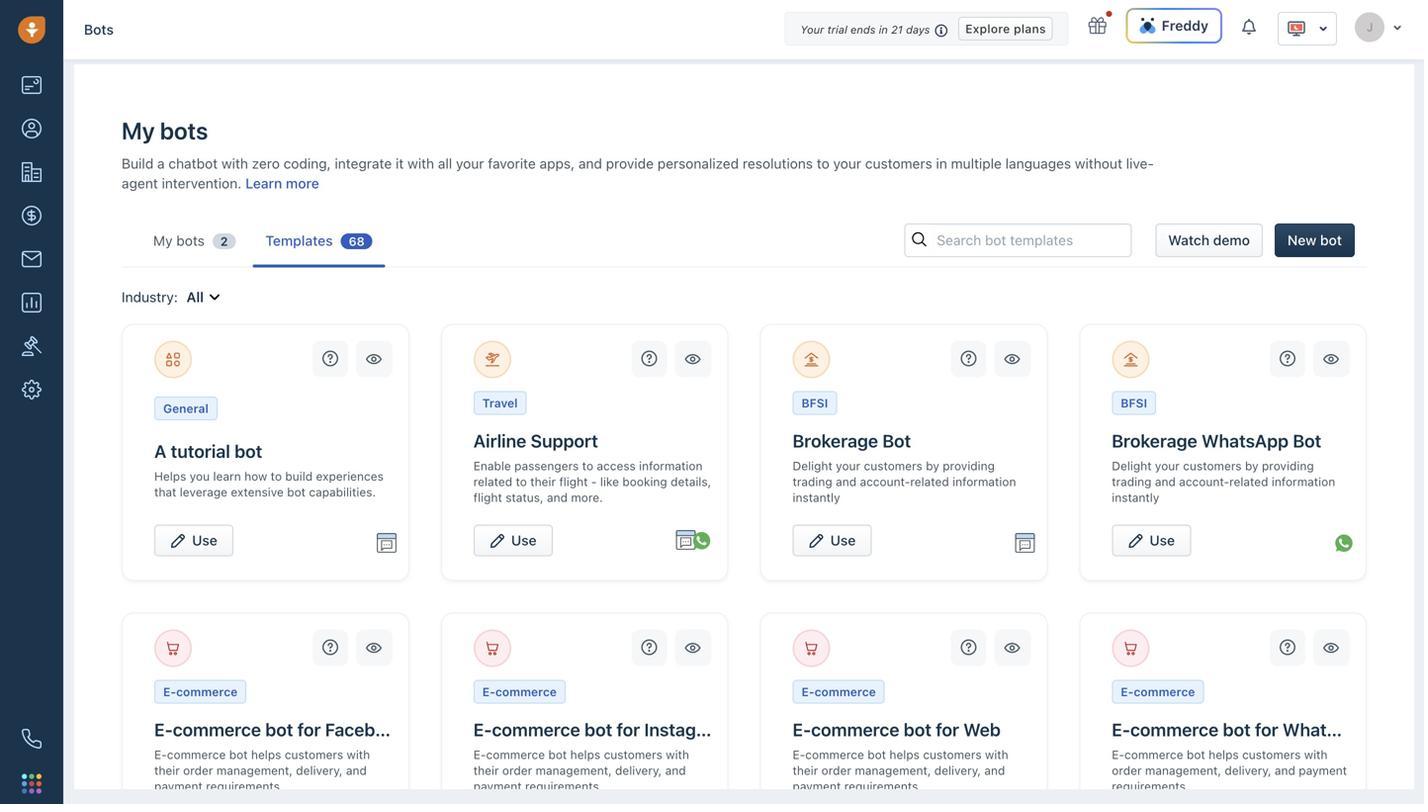 Task type: describe. For each thing, give the bounding box(es) containing it.
ic_info_icon image
[[935, 22, 949, 39]]

days
[[906, 23, 931, 36]]

freddy
[[1162, 17, 1209, 34]]

explore
[[966, 22, 1011, 35]]

explore plans button
[[959, 17, 1054, 41]]

missing translation "unavailable" for locale "en-us" image
[[1287, 19, 1307, 39]]

trial
[[828, 23, 848, 36]]

your
[[801, 23, 825, 36]]

21
[[892, 23, 903, 36]]

explore plans
[[966, 22, 1047, 35]]

ends
[[851, 23, 876, 36]]

plans
[[1014, 22, 1047, 35]]



Task type: vqa. For each thing, say whether or not it's contained in the screenshot.
the Freddy
yes



Task type: locate. For each thing, give the bounding box(es) containing it.
freddy button
[[1127, 8, 1223, 44]]

0 horizontal spatial ic_arrow_down image
[[1319, 22, 1329, 36]]

bell regular image
[[1243, 17, 1259, 36]]

in
[[879, 23, 888, 36]]

your trial ends in 21 days
[[801, 23, 931, 36]]

bots
[[84, 21, 114, 38]]

freshworks switcher image
[[22, 774, 42, 794]]

phone element
[[12, 719, 51, 759]]

properties image
[[22, 336, 42, 356]]

ic_arrow_down image
[[1319, 22, 1329, 36], [1393, 22, 1403, 33]]

1 horizontal spatial ic_arrow_down image
[[1393, 22, 1403, 33]]

phone image
[[22, 729, 42, 749]]



